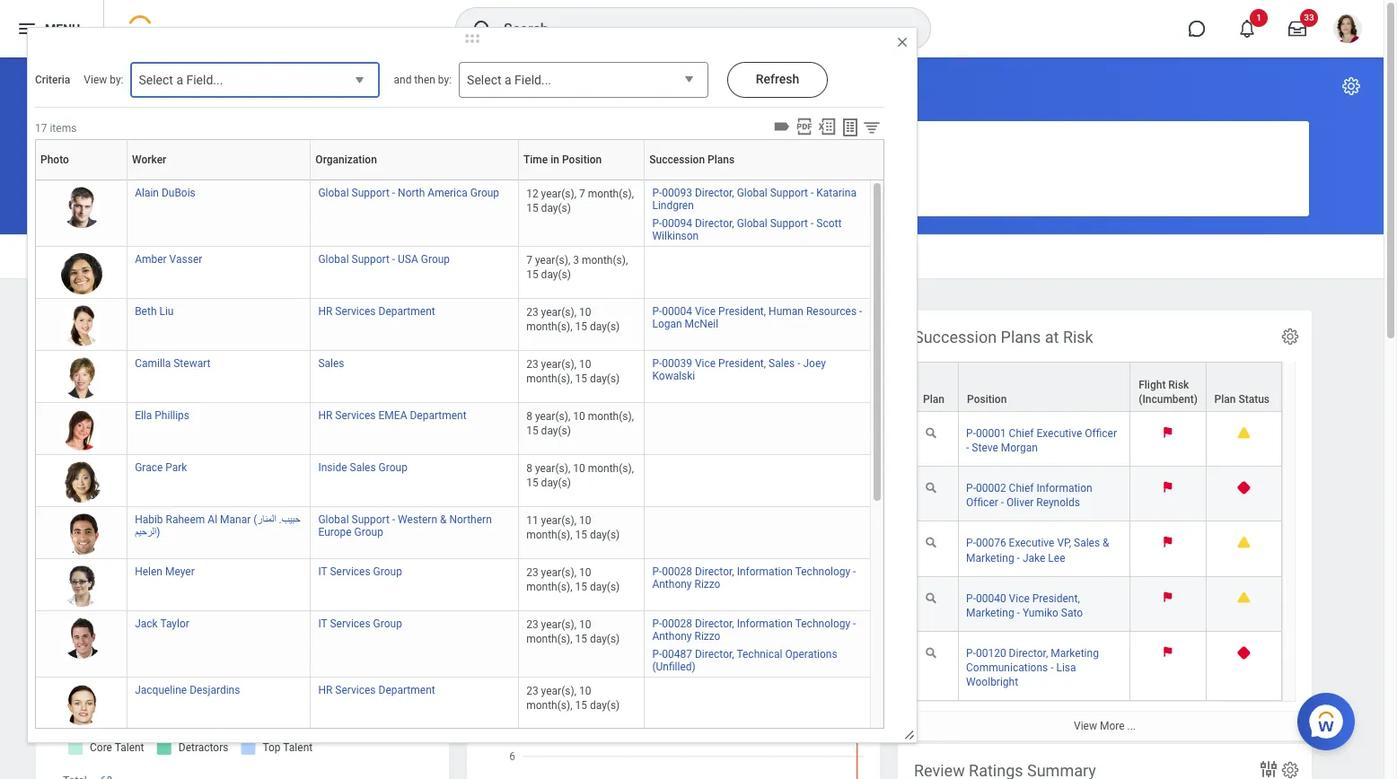 Task type: describe. For each thing, give the bounding box(es) containing it.
view for performance by potential/agility element
[[642, 628, 666, 641]]

oliver
[[1007, 497, 1034, 509]]

day(s) for jack taylor
[[590, 633, 620, 646]]

1 a from the left
[[176, 73, 183, 87]]

items selected list for 23 year(s), 10 month(s), 15 day(s)
[[652, 614, 863, 674]]

23 for p-00039 vice president, sales - joey kowalski
[[526, 358, 538, 371]]

director, for p-00093 director, global support - katarina lindgren 'link'
[[695, 187, 734, 199]]

menu banner
[[0, 0, 1384, 57]]

row inside succession plans at risk element
[[914, 362, 1282, 412]]

- inside p-00002 chief information officer - oliver reynolds
[[1001, 497, 1004, 509]]

0 horizontal spatial risk
[[1063, 328, 1093, 347]]

employee's photo (grace park) image
[[61, 462, 102, 503]]

solid performers 12
[[532, 421, 626, 453]]

10 for beth liu
[[579, 306, 591, 319]]

status
[[1239, 393, 1270, 406]]

ella
[[135, 409, 152, 422]]

configure and view chart data image
[[1258, 759, 1280, 779]]

year(s), for jack taylor
[[541, 619, 576, 631]]

gap
[[577, 684, 606, 703]]

export to worksheets image
[[840, 117, 861, 138]]

it services group link for jack taylor
[[318, 614, 402, 630]]

p-00001 chief executive officer - steve morgan
[[966, 428, 1117, 455]]

not shown 7
[[492, 569, 569, 583]]

search image
[[471, 18, 493, 40]]

by for market
[[100, 328, 117, 347]]

steve
[[972, 442, 998, 455]]

camilla stewart
[[135, 357, 211, 370]]

11
[[526, 515, 538, 527]]

p-00004 vice president, human resources - logan mcneil
[[652, 305, 862, 330]]

move modal image
[[454, 28, 490, 49]]

year(s), for alain dubois
[[541, 188, 576, 200]]

helen meyer link
[[135, 562, 195, 578]]

23 for p-00028 director, information technology - anthony rizzo
[[526, 567, 538, 579]]

15 for camilla stewart
[[575, 373, 587, 385]]

p-00094 director, global support - scott wilkinson link
[[652, 214, 842, 242]]

15 for ella phillips
[[526, 425, 538, 437]]

12 inside 12 year(s), 7 month(s), 15 day(s)
[[526, 188, 538, 200]]

plan for plan
[[923, 393, 945, 406]]

succession for succession plans at risk
[[914, 328, 997, 347]]

2 rizzo from the top
[[695, 630, 721, 643]]

year(s), for beth liu
[[541, 306, 576, 319]]

1 select a field... button from the left
[[131, 62, 380, 100]]

people
[[378, 143, 413, 156]]

western
[[398, 514, 437, 526]]

day(s) for habib raheem al manar (حبيب. المنار الرحيم)
[[590, 529, 620, 542]]

talent by market share / growth
[[52, 328, 283, 347]]

17 button
[[788, 437, 815, 454]]

europe
[[318, 526, 352, 539]]

resources
[[806, 305, 857, 318]]

employee's photo (ella phillips) image
[[61, 409, 102, 451]]

succession plans button
[[649, 154, 865, 166]]

support for 7 year(s), 3 month(s), 15 day(s)
[[352, 253, 390, 266]]

joey
[[803, 357, 826, 370]]

field... for 2nd select a field... dropdown button from the left
[[515, 73, 551, 87]]

by for potential/agility
[[581, 328, 597, 347]]

p- for the p-00120 director, marketing communications - lisa woolbright link
[[966, 647, 976, 660]]

p-00001 chief executive officer - steve morgan row
[[914, 412, 1282, 467]]

1 p-00028 director, information technology - anthony rizzo link from the top
[[652, 562, 856, 591]]

global support - usa group
[[318, 253, 450, 266]]

view printable version (pdf) image
[[795, 117, 814, 136]]

global for 12 year(s), 7 month(s), 15 day(s)
[[318, 187, 349, 199]]

items
[[50, 122, 77, 134]]

15 for amber vasser
[[526, 269, 538, 281]]

p-00120 director, marketing communications - lisa woolbright link
[[966, 644, 1099, 689]]

director, for the p-00094 director, global support - scott wilkinson link
[[695, 217, 734, 230]]

12 button
[[561, 437, 589, 454]]

al
[[208, 514, 217, 526]]

habib raheem al manar (حبيب. المنار الرحيم) link
[[135, 510, 300, 539]]

plan,
[[36, 74, 84, 99]]

- inside "p-00076 executive vp, sales & marketing - jake lee"
[[1017, 552, 1020, 564]]

5 23 from the top
[[526, 685, 538, 698]]

p-00028 director, information technology - anthony rizzo for 2nd p-00028 director, information technology - anthony rizzo link from the bottom
[[652, 566, 856, 591]]

flight
[[1139, 379, 1166, 392]]

hr services emea department
[[318, 409, 467, 422]]

2 horizontal spatial and
[[394, 74, 412, 86]]

photo
[[40, 154, 69, 166]]

4 23 from the top
[[526, 619, 538, 631]]

mcneil
[[685, 318, 718, 330]]

p-00040 vice president, marketing - yumiko sato
[[966, 592, 1083, 619]]

chief for information
[[1009, 482, 1034, 495]]

employee's photo (jack taylor) image
[[61, 618, 102, 659]]

- inside "p-00094 director, global support - scott wilkinson"
[[811, 217, 814, 230]]

p-00040 vice president, marketing - yumiko sato row
[[914, 577, 1282, 632]]

plans for succession plans at risk
[[1001, 328, 1041, 347]]

plan, execute and analyze
[[36, 74, 290, 99]]

camilla
[[135, 357, 171, 370]]

jake
[[1023, 552, 1046, 564]]

grow
[[152, 248, 179, 261]]

1 rizzo from the top
[[695, 578, 721, 591]]

lee
[[1048, 552, 1065, 564]]

communications
[[966, 662, 1048, 674]]

america
[[428, 187, 468, 199]]

p-00094 director, global support - scott wilkinson
[[652, 217, 842, 242]]

1 vertical spatial potential/agility
[[645, 540, 742, 556]]

8 year(s), 10 month(s), 15 day(s) for hr services emea department
[[526, 410, 637, 437]]

anthony for 2nd p-00028 director, information technology - anthony rizzo link from the bottom
[[652, 578, 692, 591]]

Search Workday  search field
[[504, 9, 893, 48]]

plan inside use this dashboard to help plan and manage your people button
[[258, 143, 281, 156]]

director, for the p-00120 director, marketing communications - lisa woolbright link
[[1009, 647, 1048, 660]]

ella phillips
[[135, 409, 189, 422]]

worker
[[132, 154, 166, 166]]

view more ... for succession plans at risk element
[[1074, 720, 1136, 733]]

00028 for 2nd p-00028 director, information technology - anthony rizzo link from the bottom
[[662, 566, 692, 578]]

00004
[[662, 305, 692, 318]]

talent by market share / growth element
[[36, 311, 449, 779]]

hr services emea department link
[[318, 406, 467, 422]]

anthony for 2nd p-00028 director, information technology - anthony rizzo link from the top
[[652, 630, 692, 643]]

limited
[[563, 517, 599, 530]]

at
[[1045, 328, 1059, 347]]

p- for p-00002 chief information officer - oliver reynolds link
[[966, 482, 976, 495]]

1 button
[[1227, 9, 1268, 48]]

it for taylor
[[318, 618, 327, 630]]

profile logan mcneil image
[[1333, 14, 1362, 47]]

p- for p-00001 chief executive officer - steve morgan link
[[966, 428, 976, 440]]

sales inside "p-00076 executive vp, sales & marketing - jake lee"
[[1074, 537, 1100, 550]]

chief for executive
[[1009, 428, 1034, 440]]

human
[[769, 305, 804, 318]]

00076
[[976, 537, 1006, 550]]

33
[[1304, 13, 1314, 22]]

33 button
[[1278, 9, 1318, 48]]

amber vasser
[[135, 253, 202, 266]]

global inside p-00093 director, global support - katarina lindgren
[[737, 187, 768, 199]]

view for succession plans at risk element
[[1074, 720, 1097, 733]]

information for 2nd p-00028 director, information technology - anthony rizzo link from the top
[[737, 618, 793, 630]]

performers
[[563, 421, 626, 436]]

employee's photo (camilla stewart) image
[[61, 357, 102, 399]]

raheem
[[166, 514, 205, 526]]

sales up hr services emea department link
[[318, 357, 344, 370]]

group inside global support - western & northern europe group
[[354, 526, 383, 539]]

support for 12 year(s), 7 month(s), 15 day(s)
[[352, 187, 390, 199]]

amber vasser link
[[135, 250, 202, 266]]

hire
[[95, 248, 116, 261]]

- inside p-00039 vice president, sales - joey kowalski
[[798, 357, 800, 370]]

marketing inside p-00120 director, marketing communications - lisa woolbright
[[1051, 647, 1099, 660]]

manage
[[306, 143, 348, 156]]

helen
[[135, 566, 162, 578]]

support inside "p-00094 director, global support - scott wilkinson"
[[770, 217, 808, 230]]

technology for 2nd p-00028 director, information technology - anthony rizzo link from the top
[[795, 618, 850, 630]]

p- for p-00093 director, global support - katarina lindgren 'link'
[[652, 187, 662, 199]]

month(s), for amber vasser
[[582, 254, 628, 267]]

items selected list for 12 year(s), 7 month(s), 15 day(s)
[[652, 183, 863, 243]]

acquire
[[288, 248, 328, 261]]

month(s), for beth liu
[[526, 321, 572, 333]]

day(s) for beth liu
[[590, 321, 620, 333]]

inside
[[318, 462, 347, 474]]

notifications large image
[[1238, 20, 1256, 38]]

11 year(s), 10 month(s), 15 day(s)
[[526, 515, 620, 542]]

month(s), for jack taylor
[[526, 633, 572, 646]]

23 for p-00004 vice president, human resources - logan mcneil
[[526, 306, 538, 319]]

hr for phillips
[[318, 409, 333, 422]]

p-00004 vice president, human resources - logan mcneil link
[[652, 302, 862, 330]]

4 23 year(s), 10 month(s), 15 day(s) from the top
[[526, 619, 620, 646]]

taylor
[[160, 618, 189, 630]]

p-00487 director, technical operations (unfilled) link
[[652, 645, 837, 673]]

export to excel image
[[817, 117, 837, 136]]

0 horizontal spatial talent
[[52, 328, 96, 347]]

wilkinson
[[652, 230, 699, 242]]

- inside p-00093 director, global support - katarina lindgren
[[811, 187, 814, 199]]

emea
[[378, 409, 407, 422]]

jack taylor link
[[135, 614, 189, 630]]

15 for beth liu
[[575, 321, 587, 333]]

2 select a field... button from the left
[[459, 62, 709, 99]]

global for 7 year(s), 3 month(s), 15 day(s)
[[318, 253, 349, 266]]

this
[[137, 143, 156, 156]]

8 for inside sales group
[[526, 462, 532, 475]]

grace park
[[135, 462, 187, 474]]

month(s), for jacqueline desjardins
[[526, 700, 572, 712]]

7 inside the 7 year(s), 3 month(s), 15 day(s)
[[526, 254, 532, 267]]

(unfilled)
[[652, 661, 696, 673]]

10 for habib raheem al manar (حبيب. المنار الرحيم)
[[579, 515, 591, 527]]

hr services department for jacqueline desjardins
[[318, 684, 435, 697]]

organization
[[315, 154, 377, 166]]

photo button
[[40, 139, 134, 180]]

month(s), for camilla stewart
[[526, 373, 572, 385]]

year(s), for habib raheem al manar (حبيب. المنار الرحيم)
[[541, 515, 576, 527]]

10 for jacqueline desjardins
[[579, 685, 591, 698]]

- inside p-00120 director, marketing communications - lisa woolbright
[[1051, 662, 1054, 674]]

global for 11 year(s), 10 month(s), 15 day(s)
[[318, 514, 349, 526]]

morgan
[[1001, 442, 1038, 455]]

use this dashboard to help plan and manage your people
[[114, 143, 413, 156]]

workers
[[556, 371, 602, 386]]

position inside button
[[562, 154, 602, 166]]

department for jacqueline desjardins
[[378, 684, 435, 697]]

field... for second select a field... dropdown button from the right
[[186, 73, 223, 87]]

usa
[[398, 253, 418, 266]]

62
[[798, 388, 813, 402]]

15 for jack taylor
[[575, 633, 587, 646]]

beth liu
[[135, 305, 174, 318]]

habib
[[135, 514, 163, 526]]



Task type: vqa. For each thing, say whether or not it's contained in the screenshot.


Task type: locate. For each thing, give the bounding box(es) containing it.
1 vertical spatial rizzo
[[695, 630, 721, 643]]

time in position
[[524, 154, 602, 166]]

jacqueline
[[135, 684, 187, 697]]

global left emergency
[[318, 253, 349, 266]]

7 inside 12 year(s), 7 month(s), 15 day(s)
[[579, 188, 585, 200]]

month(s), for grace park
[[588, 462, 634, 475]]

7 for shown
[[563, 569, 569, 582]]

1 00028 from the top
[[662, 566, 692, 578]]

2 field... from the left
[[515, 73, 551, 87]]

10 inside 11 year(s), 10 month(s), 15 day(s)
[[579, 515, 591, 527]]

10 for helen meyer
[[579, 567, 591, 579]]

p-00120 director, marketing communications - lisa woolbright row
[[914, 632, 1282, 701]]

15 inside 11 year(s), 10 month(s), 15 day(s)
[[575, 529, 587, 542]]

2 by: from the left
[[438, 74, 452, 86]]

position up 00001 at the bottom of the page
[[967, 393, 1007, 406]]

employee's photo (alain dubois) image
[[61, 187, 102, 228]]

0 vertical spatial it
[[318, 566, 327, 578]]

3 inside workers 3
[[576, 388, 583, 402]]

p- inside the p-00004 vice president, human resources - logan mcneil
[[652, 305, 662, 318]]

technology for 2nd p-00028 director, information technology - anthony rizzo link from the bottom
[[795, 566, 850, 578]]

1 vertical spatial 3
[[576, 388, 583, 402]]

questionable 17
[[542, 472, 616, 503]]

1 vertical spatial hr services department link
[[318, 681, 435, 697]]

1 horizontal spatial risk
[[1169, 379, 1189, 392]]

2 vertical spatial 17
[[572, 489, 586, 503]]

habib raheem al manar (حبيب. المنار الرحيم)
[[135, 514, 300, 539]]

- inside the p-00004 vice president, human resources - logan mcneil
[[859, 305, 862, 318]]

... inside performance by potential/agility element
[[696, 628, 704, 641]]

support inside p-00093 director, global support - katarina lindgren
[[770, 187, 808, 199]]

flight risk (incumbent)
[[1139, 379, 1198, 406]]

2 horizontal spatial plan
[[1215, 393, 1236, 406]]

2 technology from the top
[[795, 618, 850, 630]]

view more ... link for performance by potential/agility element
[[467, 619, 880, 649]]

0 horizontal spatial by:
[[110, 74, 123, 86]]

1 horizontal spatial plans
[[1001, 328, 1041, 347]]

view more ... for performance by potential/agility element
[[642, 628, 704, 641]]

support left usa
[[352, 253, 390, 266]]

month(s), up '3' button
[[526, 373, 572, 385]]

2 select from the left
[[467, 73, 502, 87]]

plan, execute and analyze main content
[[0, 57, 1384, 779]]

by up workers
[[581, 328, 597, 347]]

worker button
[[132, 139, 317, 180]]

2 it services group from the top
[[318, 618, 402, 630]]

it services group link for helen meyer
[[318, 562, 402, 578]]

it for meyer
[[318, 566, 327, 578]]

1 vertical spatial information
[[737, 566, 793, 578]]

23 left the gap
[[526, 685, 538, 698]]

152
[[682, 438, 703, 453]]

more for performance by potential/agility element
[[668, 628, 693, 641]]

year(s), up workers
[[541, 358, 576, 371]]

executive up morgan
[[1037, 428, 1082, 440]]

month(s), inside 11 year(s), 10 month(s), 15 day(s)
[[526, 529, 572, 542]]

helen meyer
[[135, 566, 195, 578]]

questionable
[[542, 472, 616, 486]]

15 up 372
[[575, 581, 587, 594]]

vice inside the p-00004 vice president, human resources - logan mcneil
[[695, 305, 716, 318]]

15 inside 12 year(s), 7 month(s), 15 day(s)
[[526, 202, 538, 215]]

marketing up lisa
[[1051, 647, 1099, 660]]

1 vertical spatial president,
[[718, 357, 766, 370]]

it services group for helen meyer
[[318, 566, 402, 578]]

employee's photo (beth liu) image
[[61, 305, 102, 347]]

& right vp,
[[1103, 537, 1109, 550]]

1 vertical spatial 12
[[572, 438, 586, 453]]

your
[[351, 143, 375, 156]]

10 for jack taylor
[[579, 619, 591, 631]]

0 vertical spatial p-00028 director, information technology - anthony rizzo
[[652, 566, 856, 591]]

more inside performance by potential/agility element
[[668, 628, 693, 641]]

select a field...
[[139, 73, 223, 87], [467, 73, 551, 87]]

plan inside 'plan status' "popup button"
[[1215, 393, 1236, 406]]

beth
[[135, 305, 157, 318]]

1 horizontal spatial view more ... link
[[898, 711, 1312, 741]]

2 vertical spatial vice
[[1009, 592, 1030, 605]]

15 left 'performers' at the left of page
[[526, 425, 538, 437]]

p-00093 director, global support - katarina lindgren
[[652, 187, 857, 212]]

1 it from the top
[[318, 566, 327, 578]]

it services group
[[318, 566, 402, 578], [318, 618, 402, 630]]

1 horizontal spatial by
[[581, 328, 597, 347]]

8 year(s), 10 month(s), 15 day(s) up 12 button
[[526, 410, 637, 437]]

year(s), for ella phillips
[[535, 410, 570, 423]]

sales right inside at bottom
[[350, 462, 376, 474]]

7 year(s), 3 month(s), 15 day(s)
[[526, 254, 631, 281]]

vp,
[[1057, 537, 1071, 550]]

executive inside "p-00076 executive vp, sales & marketing - jake lee"
[[1009, 537, 1055, 550]]

marketing down "00076"
[[966, 552, 1014, 564]]

1 horizontal spatial select a field... button
[[459, 62, 709, 99]]

1 23 year(s), 10 month(s), 15 day(s) from the top
[[526, 306, 620, 333]]

plans up p-00093 director, global support - katarina lindgren 'link'
[[708, 154, 735, 166]]

select to filter grid data image
[[862, 118, 882, 136]]

0 horizontal spatial select a field...
[[139, 73, 223, 87]]

15 up 11
[[526, 477, 538, 489]]

2 a from the left
[[505, 73, 512, 87]]

vice inside p-00039 vice president, sales - joey kowalski
[[695, 357, 716, 370]]

support left scott
[[770, 217, 808, 230]]

employee's photo (amber vasser) image
[[61, 253, 102, 295]]

director, inside p-00487 director, technical operations (unfilled)
[[695, 648, 734, 661]]

year(s), up "performance" at top left
[[541, 306, 576, 319]]

1 chief from the top
[[1009, 428, 1034, 440]]

president, up yumiko
[[1032, 592, 1080, 605]]

month(s), down workers 3
[[588, 410, 634, 423]]

p-
[[652, 187, 662, 199], [652, 217, 662, 230], [652, 305, 662, 318], [652, 357, 662, 370], [966, 428, 976, 440], [966, 482, 976, 495], [966, 537, 976, 550], [652, 566, 662, 578], [966, 592, 976, 605], [652, 618, 662, 630], [966, 647, 976, 660], [652, 648, 662, 661]]

0 vertical spatial 7
[[579, 188, 585, 200]]

support left western
[[352, 514, 390, 526]]

1 vertical spatial 17
[[798, 438, 813, 453]]

contributors 80
[[658, 371, 727, 402]]

global down the succession plans button
[[737, 187, 768, 199]]

17 down questionable at the left bottom
[[572, 489, 586, 503]]

in
[[551, 154, 559, 166]]

2 23 from the top
[[526, 358, 538, 371]]

month(s), up 372
[[526, 581, 572, 594]]

contributors
[[658, 371, 727, 386]]

employee's photo (helen meyer) image
[[61, 566, 102, 607]]

more down p-00120 director, marketing communications - lisa woolbright row
[[1100, 720, 1125, 733]]

1 vertical spatial it services group link
[[318, 614, 402, 630]]

officer for p-00001 chief executive officer - steve morgan
[[1085, 428, 1117, 440]]

view more ... link down p-00120 director, marketing communications - lisa woolbright row
[[898, 711, 1312, 741]]

& inside global support - western & northern europe group
[[440, 514, 447, 526]]

1 p-00028 director, information technology - anthony rizzo from the top
[[652, 566, 856, 591]]

7 inside not shown 7
[[563, 569, 569, 582]]

1 horizontal spatial and
[[284, 143, 303, 156]]

use this dashboard to help plan and manage your people button
[[37, 121, 1309, 216]]

global inside global support - western & northern europe group
[[318, 514, 349, 526]]

15 for grace park
[[526, 477, 538, 489]]

2 hr from the top
[[318, 409, 333, 422]]

hr for liu
[[318, 305, 333, 318]]

1 select from the left
[[139, 73, 173, 87]]

0 vertical spatial more
[[668, 628, 693, 641]]

day(s) for alain dubois
[[541, 202, 571, 215]]

rizzo
[[695, 578, 721, 591], [695, 630, 721, 643]]

... up p-00487 director, technical operations (unfilled) link
[[696, 628, 704, 641]]

katarina
[[816, 187, 857, 199]]

risk inside flight risk (incumbent)
[[1169, 379, 1189, 392]]

0 vertical spatial talent
[[424, 248, 456, 261]]

23 year(s), 10 month(s), 15 day(s) for p-00039 vice president, sales - joey kowalski
[[526, 358, 620, 385]]

1 vertical spatial marketing
[[966, 607, 1014, 619]]

152 button
[[671, 437, 706, 454]]

chief up oliver
[[1009, 482, 1034, 495]]

0 vertical spatial rizzo
[[695, 578, 721, 591]]

hr services department link for beth liu
[[318, 302, 435, 318]]

0 horizontal spatial and
[[172, 74, 208, 99]]

jacqueline desjardins
[[135, 684, 240, 697]]

day(s) down the questionable 17
[[590, 529, 620, 542]]

view down p-00120 director, marketing communications - lisa woolbright row
[[1074, 720, 1097, 733]]

month(s), down 12 button
[[588, 462, 634, 475]]

tab list inside plan, execute and analyze main content
[[18, 235, 1366, 278]]

- inside p-00001 chief executive officer - steve morgan
[[966, 442, 969, 455]]

day(s) down in
[[541, 202, 571, 215]]

menu
[[45, 21, 80, 36]]

competency
[[483, 684, 574, 703]]

0 horizontal spatial position
[[562, 154, 602, 166]]

3 down workers
[[576, 388, 583, 402]]

0 horizontal spatial view more ...
[[642, 628, 704, 641]]

tab list
[[18, 235, 1366, 278]]

and inside use this dashboard to help plan and manage your people button
[[284, 143, 303, 156]]

1 vertical spatial more
[[1100, 720, 1125, 733]]

-
[[392, 187, 395, 199], [811, 187, 814, 199], [811, 217, 814, 230], [392, 253, 395, 266], [859, 305, 862, 318], [798, 357, 800, 370], [966, 442, 969, 455], [1001, 497, 1004, 509], [392, 514, 395, 526], [1017, 552, 1020, 564], [853, 566, 856, 578], [1017, 607, 1020, 619], [853, 618, 856, 630], [1051, 662, 1054, 674]]

month(s), down 12 year(s), 7 month(s), 15 day(s)
[[582, 254, 628, 267]]

talent inside tab list
[[424, 248, 456, 261]]

p-00076 executive vp, sales & marketing - jake lee row
[[914, 522, 1282, 577]]

president, inside p-00040 vice president, marketing - yumiko sato
[[1032, 592, 1080, 605]]

succession plans
[[649, 154, 735, 166]]

1 horizontal spatial by:
[[438, 74, 452, 86]]

00094
[[662, 217, 692, 230]]

view right "criteria"
[[84, 74, 107, 86]]

view more ... link
[[467, 619, 880, 649], [898, 711, 1312, 741]]

day(s) up "performance" at top left
[[541, 269, 571, 281]]

0 vertical spatial information
[[1037, 482, 1093, 495]]

select down move modal icon
[[467, 73, 502, 87]]

2 vertical spatial department
[[378, 684, 435, 697]]

17 down 62 button
[[798, 438, 813, 453]]

2 items selected list from the top
[[652, 614, 863, 674]]

year(s), for grace park
[[535, 462, 570, 475]]

15 inside the 7 year(s), 3 month(s), 15 day(s)
[[526, 269, 538, 281]]

p- for p-00487 director, technical operations (unfilled) link
[[652, 648, 662, 661]]

0 horizontal spatial view more ... link
[[467, 619, 880, 649]]

items selected list containing p-00093 director, global support - katarina lindgren
[[652, 183, 863, 243]]

23 year(s), 10 month(s), 15 day(s) for p-00004 vice president, human resources - logan mcneil
[[526, 306, 620, 333]]

president, inside the p-00004 vice president, human resources - logan mcneil
[[718, 305, 766, 318]]

refresh
[[756, 72, 799, 86]]

3 23 from the top
[[526, 567, 538, 579]]

23 year(s), 10 month(s), 15 day(s) for p-00028 director, information technology - anthony rizzo
[[526, 567, 620, 594]]

17 for 17
[[798, 438, 813, 453]]

field... up the 'time'
[[515, 73, 551, 87]]

12 down the 'time'
[[526, 188, 538, 200]]

performance by potential/agility
[[483, 328, 716, 347]]

month(s), inside 12 year(s), 7 month(s), 15 day(s)
[[588, 188, 634, 200]]

23 down "performance" at top left
[[526, 358, 538, 371]]

0 horizontal spatial 12
[[526, 188, 538, 200]]

1 8 from the top
[[526, 410, 532, 423]]

year(s), inside the 7 year(s), 3 month(s), 15 day(s)
[[535, 254, 570, 267]]

marketing inside "p-00076 executive vp, sales & marketing - jake lee"
[[966, 552, 1014, 564]]

month(s), up workers
[[526, 321, 572, 333]]

p- for 'p-00040 vice president, marketing - yumiko sato' link
[[966, 592, 976, 605]]

services for meyer
[[330, 566, 371, 578]]

succession up plan popup button
[[914, 328, 997, 347]]

17 left items
[[35, 122, 47, 134]]

employee's photo (jacqueline desjardins) image
[[61, 684, 102, 726]]

p-00002 chief information officer - oliver reynolds row
[[914, 467, 1282, 522]]

select a field... button up time in position button
[[459, 62, 709, 99]]

2 hr services department link from the top
[[318, 681, 435, 697]]

15 up '3' button
[[575, 373, 587, 385]]

plan status
[[1215, 393, 1270, 406]]

1 23 from the top
[[526, 306, 538, 319]]

1 horizontal spatial 12
[[572, 438, 586, 453]]

by: right the plan,
[[110, 74, 123, 86]]

consistent stars 62
[[759, 371, 852, 402]]

0 vertical spatial succession
[[649, 154, 705, 166]]

toolbar
[[770, 117, 884, 139]]

1 horizontal spatial ...
[[1127, 720, 1136, 733]]

2 8 from the top
[[526, 462, 532, 475]]

(incumbent)
[[1139, 393, 1198, 406]]

a right then
[[505, 73, 512, 87]]

0 horizontal spatial 7
[[526, 254, 532, 267]]

0 vertical spatial view more ... link
[[467, 619, 880, 649]]

1 horizontal spatial field...
[[515, 73, 551, 87]]

day(s) inside 12 year(s), 7 month(s), 15 day(s)
[[541, 202, 571, 215]]

15 down 372 button at the bottom
[[575, 633, 587, 646]]

17 inside 17 dropdown button
[[798, 438, 813, 453]]

0 horizontal spatial succession
[[649, 154, 705, 166]]

a right execute
[[176, 73, 183, 87]]

president,
[[718, 305, 766, 318], [718, 357, 766, 370], [1032, 592, 1080, 605]]

1 horizontal spatial &
[[1103, 537, 1109, 550]]

... inside succession plans at risk element
[[1127, 720, 1136, 733]]

month(s), down 372
[[526, 633, 572, 646]]

10 right "7" button
[[579, 567, 591, 579]]

chief inside p-00002 chief information officer - oliver reynolds
[[1009, 482, 1034, 495]]

plans inside succession plans at risk element
[[1001, 328, 1041, 347]]

& inside "p-00076 executive vp, sales & marketing - jake lee"
[[1103, 537, 1109, 550]]

day(s) up 12 button
[[541, 425, 571, 437]]

0 vertical spatial 00028
[[662, 566, 692, 578]]

1 horizontal spatial more
[[1100, 720, 1125, 733]]

10 down 12 button
[[573, 462, 585, 475]]

1 horizontal spatial officer
[[1085, 428, 1117, 440]]

1 hr from the top
[[318, 305, 333, 318]]

day(s) for helen meyer
[[590, 581, 620, 594]]

1 hr services department from the top
[[318, 305, 435, 318]]

inbox large image
[[1289, 20, 1306, 38]]

p-00028 director, information technology - anthony rizzo inside items selected list
[[652, 618, 856, 643]]

1 it services group link from the top
[[318, 562, 402, 578]]

vice for 00004
[[695, 305, 716, 318]]

director, inside p-00093 director, global support - katarina lindgren
[[695, 187, 734, 199]]

tag image
[[772, 117, 792, 136]]

inside sales group link
[[318, 458, 408, 474]]

1 vertical spatial plans
[[1001, 328, 1041, 347]]

day(s) for jacqueline desjardins
[[590, 700, 620, 712]]

2 p-00028 director, information technology - anthony rizzo link from the top
[[652, 614, 856, 643]]

organization button
[[315, 139, 525, 180]]

0 vertical spatial risk
[[1063, 328, 1093, 347]]

officer down 00002 in the right bottom of the page
[[966, 497, 998, 509]]

0 vertical spatial department
[[378, 305, 435, 318]]

select right the view by:
[[139, 73, 173, 87]]

0 horizontal spatial field...
[[186, 73, 223, 87]]

resize modal image
[[903, 729, 917, 743]]

p-00002 chief information officer - oliver reynolds link
[[966, 479, 1093, 509]]

position inside popup button
[[967, 393, 1007, 406]]

field... up dashboard
[[186, 73, 223, 87]]

2 vertical spatial president,
[[1032, 592, 1080, 605]]

sato
[[1061, 607, 1083, 619]]

department for beth liu
[[378, 305, 435, 318]]

share
[[175, 328, 216, 347]]

0 vertical spatial marketing
[[966, 552, 1014, 564]]

year(s), for camilla stewart
[[541, 358, 576, 371]]

marketing inside p-00040 vice president, marketing - yumiko sato
[[966, 607, 1014, 619]]

00028 for 2nd p-00028 director, information technology - anthony rizzo link from the top
[[662, 618, 692, 630]]

2 00028 from the top
[[662, 618, 692, 630]]

p- inside p-00040 vice president, marketing - yumiko sato
[[966, 592, 976, 605]]

hr services department link for jacqueline desjardins
[[318, 681, 435, 697]]

0 horizontal spatial a
[[176, 73, 183, 87]]

2 it from the top
[[318, 618, 327, 630]]

10 up performance by potential/agility
[[579, 306, 591, 319]]

00487
[[662, 648, 692, 661]]

grace park link
[[135, 458, 187, 474]]

... for view more ... link corresponding to performance by potential/agility element
[[696, 628, 704, 641]]

sales inside p-00039 vice president, sales - joey kowalski
[[769, 357, 795, 370]]

2 anthony from the top
[[652, 630, 692, 643]]

configure succession plans at risk image
[[1280, 327, 1300, 347]]

row containing flight risk (incumbent)
[[914, 362, 1282, 412]]

1 horizontal spatial plan
[[923, 393, 945, 406]]

not
[[492, 569, 512, 583]]

1 hr services department link from the top
[[318, 302, 435, 318]]

1 vertical spatial 7
[[526, 254, 532, 267]]

director, inside "p-00094 director, global support - scott wilkinson"
[[695, 217, 734, 230]]

year(s), inside 11 year(s), 10 month(s), 15 day(s)
[[541, 515, 576, 527]]

competency gap analysis element
[[467, 667, 880, 779]]

2 horizontal spatial 7
[[579, 188, 585, 200]]

1 horizontal spatial view
[[642, 628, 666, 641]]

officer up p-00002 chief information officer - oliver reynolds row
[[1085, 428, 1117, 440]]

23 right not
[[526, 567, 538, 579]]

technical
[[737, 648, 783, 661]]

services for liu
[[335, 305, 376, 318]]

00040
[[976, 592, 1006, 605]]

day(s) right 372 button at the bottom
[[590, 581, 620, 594]]

view inside succession plans at risk element
[[1074, 720, 1097, 733]]

day(s) inside 11 year(s), 10 month(s), 15 day(s)
[[590, 529, 620, 542]]

vice for 00039
[[695, 357, 716, 370]]

risk right at
[[1063, 328, 1093, 347]]

0 horizontal spatial ...
[[696, 628, 704, 641]]

month(s), down 11
[[526, 529, 572, 542]]

00028 inside items selected list
[[662, 618, 692, 630]]

p-00487 director, technical operations (unfilled)
[[652, 648, 837, 673]]

support for 11 year(s), 10 month(s), 15 day(s)
[[352, 514, 390, 526]]

0 horizontal spatial &
[[440, 514, 447, 526]]

global
[[318, 187, 349, 199], [737, 187, 768, 199], [737, 217, 768, 230], [318, 253, 349, 266], [318, 514, 349, 526]]

talent up 'employee's photo (camilla stewart)'
[[52, 328, 96, 347]]

position button
[[959, 363, 1130, 411]]

configure review ratings summary image
[[1280, 761, 1300, 779]]

access
[[459, 248, 497, 261]]

15 down 17 button
[[575, 529, 587, 542]]

director, inside p-00120 director, marketing communications - lisa woolbright
[[1009, 647, 1048, 660]]

year(s), down 12 button
[[535, 462, 570, 475]]

1 horizontal spatial position
[[967, 393, 1007, 406]]

10 up workers
[[579, 358, 591, 371]]

day(s) right competency
[[590, 700, 620, 712]]

1 vertical spatial it
[[318, 618, 327, 630]]

day(s) for grace park
[[541, 477, 571, 489]]

view up 00487 at the left bottom of the page
[[642, 628, 666, 641]]

... for succession plans at risk element view more ... link
[[1127, 720, 1136, 733]]

1 vertical spatial technology
[[795, 618, 850, 630]]

1 vertical spatial vice
[[695, 357, 716, 370]]

items selected list containing p-00028 director, information technology - anthony rizzo
[[652, 614, 863, 674]]

p-00076 executive vp, sales & marketing - jake lee link
[[966, 534, 1109, 564]]

2 horizontal spatial view
[[1074, 720, 1097, 733]]

vice inside p-00040 vice president, marketing - yumiko sato
[[1009, 592, 1030, 605]]

global support - north america group link
[[318, 183, 499, 199]]

2 p-00028 director, information technology - anthony rizzo from the top
[[652, 618, 856, 643]]

view more ... down p-00120 director, marketing communications - lisa woolbright row
[[1074, 720, 1136, 733]]

7 up 372
[[563, 569, 569, 582]]

use
[[114, 143, 134, 156]]

month(s), left the gap
[[526, 700, 572, 712]]

0 vertical spatial 3
[[573, 254, 579, 267]]

1 vertical spatial 8 year(s), 10 month(s), 15 day(s)
[[526, 462, 637, 489]]

performance by potential/agility element
[[467, 311, 880, 649]]

sales link
[[318, 354, 344, 370]]

jack
[[135, 618, 158, 630]]

employee's photo (habib raheem al manar (حبيب. المنار الرحيم)) image
[[61, 514, 102, 555]]

year(s), left the gap
[[541, 685, 576, 698]]

chief inside p-00001 chief executive officer - steve morgan
[[1009, 428, 1034, 440]]

it services group link
[[318, 562, 402, 578], [318, 614, 402, 630]]

1 vertical spatial executive
[[1009, 537, 1055, 550]]

by inside performance by potential/agility element
[[581, 328, 597, 347]]

view more ... inside performance by potential/agility element
[[642, 628, 704, 641]]

plan inside plan popup button
[[923, 393, 945, 406]]

1 vertical spatial 00028
[[662, 618, 692, 630]]

1 by: from the left
[[110, 74, 123, 86]]

view more ... inside succession plans at risk element
[[1074, 720, 1136, 733]]

1 vertical spatial p-00028 director, information technology - anthony rizzo link
[[652, 614, 856, 643]]

10
[[579, 306, 591, 319], [579, 358, 591, 371], [573, 410, 585, 423], [573, 462, 585, 475], [579, 515, 591, 527], [579, 567, 591, 579], [579, 619, 591, 631], [579, 685, 591, 698]]

2 by from the left
[[581, 328, 597, 347]]

global down p-00093 director, global support - katarina lindgren
[[737, 217, 768, 230]]

... down p-00120 director, marketing communications - lisa woolbright row
[[1127, 720, 1136, 733]]

view
[[84, 74, 107, 86], [642, 628, 666, 641], [1074, 720, 1097, 733]]

vice up contributors
[[695, 357, 716, 370]]

information inside p-00002 chief information officer - oliver reynolds
[[1037, 482, 1093, 495]]

vice up yumiko
[[1009, 592, 1030, 605]]

select a field... down move modal icon
[[467, 73, 551, 87]]

executive inside p-00001 chief executive officer - steve morgan
[[1037, 428, 1082, 440]]

372 button
[[563, 593, 584, 608]]

year(s), for helen meyer
[[541, 567, 576, 579]]

president, for human
[[718, 305, 766, 318]]

day(s) for ella phillips
[[541, 425, 571, 437]]

vice right 00004 at the top of the page
[[695, 305, 716, 318]]

0 vertical spatial &
[[440, 514, 447, 526]]

and left then
[[394, 74, 412, 86]]

close image
[[895, 35, 910, 49]]

5 23 year(s), 10 month(s), 15 day(s) from the top
[[526, 685, 620, 712]]

0 vertical spatial 12
[[526, 188, 538, 200]]

p- inside p-00039 vice president, sales - joey kowalski
[[652, 357, 662, 370]]

p- inside "p-00076 executive vp, sales & marketing - jake lee"
[[966, 537, 976, 550]]

president, for marketing
[[1032, 592, 1080, 605]]

position right in
[[562, 154, 602, 166]]

0 vertical spatial items selected list
[[652, 183, 863, 243]]

more for succession plans at risk element
[[1100, 720, 1125, 733]]

12 year(s), 7 month(s), 15 day(s)
[[526, 188, 637, 215]]

10 down 372 button at the bottom
[[579, 619, 591, 631]]

p- inside p-00120 director, marketing communications - lisa woolbright
[[966, 647, 976, 660]]

director, for p-00487 director, technical operations (unfilled) link
[[695, 648, 734, 661]]

2 23 year(s), 10 month(s), 15 day(s) from the top
[[526, 358, 620, 385]]

manar
[[220, 514, 251, 526]]

1 vertical spatial position
[[967, 393, 1007, 406]]

solid
[[532, 421, 560, 436]]

2 8 year(s), 10 month(s), 15 day(s) from the top
[[526, 462, 637, 489]]

1 horizontal spatial talent
[[424, 248, 456, 261]]

reynolds
[[1036, 497, 1080, 509]]

15 for habib raheem al manar (حبيب. المنار الرحيم)
[[575, 529, 587, 542]]

(حبيب.
[[253, 514, 300, 526]]

17 inside the questionable 17
[[572, 489, 586, 503]]

marketing down the 00040 at the right of the page
[[966, 607, 1014, 619]]

services for taylor
[[330, 618, 371, 630]]

view more ... up 00487 at the left bottom of the page
[[642, 628, 704, 641]]

day(s) up the gap
[[590, 633, 620, 646]]

month(s), inside the 7 year(s), 3 month(s), 15 day(s)
[[582, 254, 628, 267]]

2 it services group link from the top
[[318, 614, 402, 630]]

succession for succession plans
[[649, 154, 705, 166]]

hr
[[318, 305, 333, 318], [318, 409, 333, 422], [318, 684, 333, 697]]

justify image
[[16, 18, 38, 40]]

p- inside p-00001 chief executive officer - steve morgan
[[966, 428, 976, 440]]

- inside global support - western & northern europe group
[[392, 514, 395, 526]]

day(s) up workers
[[590, 321, 620, 333]]

information
[[1037, 482, 1093, 495], [737, 566, 793, 578], [737, 618, 793, 630]]

/
[[220, 328, 227, 347]]

yumiko
[[1023, 607, 1059, 619]]

tab list containing hire
[[18, 235, 1366, 278]]

day(s) for camilla stewart
[[590, 373, 620, 385]]

month(s), for ella phillips
[[588, 410, 634, 423]]

year(s), down 12 year(s), 7 month(s), 15 day(s)
[[535, 254, 570, 267]]

phillips
[[155, 409, 189, 422]]

- inside p-00040 vice president, marketing - yumiko sato
[[1017, 607, 1020, 619]]

80
[[685, 388, 699, 402]]

year(s), down 372
[[541, 619, 576, 631]]

kowalski
[[652, 370, 695, 383]]

2 select a field... from the left
[[467, 73, 551, 87]]

0 vertical spatial 8
[[526, 410, 532, 423]]

1 field... from the left
[[186, 73, 223, 87]]

jack taylor
[[135, 618, 189, 630]]

row
[[914, 362, 1282, 412]]

by
[[100, 328, 117, 347], [581, 328, 597, 347]]

configure this page image
[[1341, 75, 1362, 97]]

risk up (incumbent)
[[1169, 379, 1189, 392]]

month(s), for alain dubois
[[588, 188, 634, 200]]

0 vertical spatial hr services department
[[318, 305, 435, 318]]

information inside items selected list
[[737, 618, 793, 630]]

12 inside solid performers 12
[[572, 438, 586, 453]]

growth
[[231, 328, 283, 347]]

year(s), up 372
[[541, 567, 576, 579]]

0 horizontal spatial plan
[[258, 143, 281, 156]]

1 horizontal spatial select a field...
[[467, 73, 551, 87]]

1 technology from the top
[[795, 566, 850, 578]]

plans for succession plans
[[708, 154, 735, 166]]

3 inside the 7 year(s), 3 month(s), 15 day(s)
[[573, 254, 579, 267]]

succession plans at risk element
[[898, 311, 1312, 741]]

day(s) inside the 7 year(s), 3 month(s), 15 day(s)
[[541, 269, 571, 281]]

1
[[1256, 13, 1261, 22]]

3 hr from the top
[[318, 684, 333, 697]]

15 for alain dubois
[[526, 202, 538, 215]]

plan for plan status
[[1215, 393, 1236, 406]]

year(s), inside 12 year(s), 7 month(s), 15 day(s)
[[541, 188, 576, 200]]

officer inside p-00002 chief information officer - oliver reynolds
[[966, 497, 998, 509]]

market
[[121, 328, 171, 347]]

0 vertical spatial executive
[[1037, 428, 1082, 440]]

information for p-00002 chief information officer - oliver reynolds link
[[1037, 482, 1093, 495]]

1 vertical spatial &
[[1103, 537, 1109, 550]]

p- inside "p-00094 director, global support - scott wilkinson"
[[652, 217, 662, 230]]

day(s) for amber vasser
[[541, 269, 571, 281]]

p- for p-00076 executive vp, sales & marketing - jake lee link
[[966, 537, 976, 550]]

global inside "p-00094 director, global support - scott wilkinson"
[[737, 217, 768, 230]]

information for 2nd p-00028 director, information technology - anthony rizzo link from the bottom
[[737, 566, 793, 578]]

emergency
[[364, 248, 421, 261]]

23 up "performance" at top left
[[526, 306, 538, 319]]

0 vertical spatial p-00028 director, information technology - anthony rizzo link
[[652, 562, 856, 591]]

year(s), down '3' button
[[535, 410, 570, 423]]

risk
[[1063, 328, 1093, 347], [1169, 379, 1189, 392]]

p-00028 director, information technology - anthony rizzo for 2nd p-00028 director, information technology - anthony rizzo link from the top
[[652, 618, 856, 643]]

by inside talent by market share / growth element
[[100, 328, 117, 347]]

items selected list
[[652, 183, 863, 243], [652, 614, 863, 674]]

3 23 year(s), 10 month(s), 15 day(s) from the top
[[526, 567, 620, 594]]

1 vertical spatial anthony
[[652, 630, 692, 643]]

month(s),
[[588, 188, 634, 200], [582, 254, 628, 267], [526, 321, 572, 333], [526, 373, 572, 385], [588, 410, 634, 423], [588, 462, 634, 475], [526, 529, 572, 542], [526, 581, 572, 594], [526, 633, 572, 646], [526, 700, 572, 712]]

2 hr services department from the top
[[318, 684, 435, 697]]

1 horizontal spatial 17
[[572, 489, 586, 503]]

8 year(s), 10 month(s), 15 day(s) for inside sales group
[[526, 462, 637, 489]]

1 vertical spatial view more ... link
[[898, 711, 1312, 741]]

0 vertical spatial ...
[[696, 628, 704, 641]]

1 vertical spatial ...
[[1127, 720, 1136, 733]]

by: right then
[[438, 74, 452, 86]]

more inside succession plans at risk element
[[1100, 720, 1125, 733]]

p- inside p-00002 chief information officer - oliver reynolds
[[966, 482, 976, 495]]

0 horizontal spatial select
[[139, 73, 173, 87]]

0 vertical spatial plans
[[708, 154, 735, 166]]

succession inside plan, execute and analyze main content
[[914, 328, 997, 347]]

1 vertical spatial hr services department
[[318, 684, 435, 697]]

7 for year(s),
[[579, 188, 585, 200]]

0 horizontal spatial by
[[100, 328, 117, 347]]

1 8 year(s), 10 month(s), 15 day(s) from the top
[[526, 410, 637, 437]]

support left north
[[352, 187, 390, 199]]

p- inside p-00487 director, technical operations (unfilled)
[[652, 648, 662, 661]]

7 right access
[[526, 254, 532, 267]]

support inside global support - western & northern europe group
[[352, 514, 390, 526]]

1 by from the left
[[100, 328, 117, 347]]

10 down 17 button
[[579, 515, 591, 527]]

2 vertical spatial marketing
[[1051, 647, 1099, 660]]

2 chief from the top
[[1009, 482, 1034, 495]]

department
[[378, 305, 435, 318], [410, 409, 467, 422], [378, 684, 435, 697]]

15 for helen meyer
[[575, 581, 587, 594]]

0 horizontal spatial view
[[84, 74, 107, 86]]

0 vertical spatial 17
[[35, 122, 47, 134]]

year(s), for jacqueline desjardins
[[541, 685, 576, 698]]

officer inside p-00001 chief executive officer - steve morgan
[[1085, 428, 1117, 440]]

view inside performance by potential/agility element
[[642, 628, 666, 641]]

time
[[524, 154, 548, 166]]

president, for sales
[[718, 357, 766, 370]]

0 vertical spatial view more ...
[[642, 628, 704, 641]]

support down the succession plans button
[[770, 187, 808, 199]]

succession up 00093
[[649, 154, 705, 166]]

help
[[231, 143, 255, 156]]

officer for p-00002 chief information officer - oliver reynolds
[[966, 497, 998, 509]]

1 vertical spatial department
[[410, 409, 467, 422]]

p- inside p-00093 director, global support - katarina lindgren
[[652, 187, 662, 199]]

president, inside p-00039 vice president, sales - joey kowalski
[[718, 357, 766, 370]]

8 for hr services emea department
[[526, 410, 532, 423]]

more up 00487 at the left bottom of the page
[[668, 628, 693, 641]]

0 horizontal spatial more
[[668, 628, 693, 641]]

technology inside items selected list
[[795, 618, 850, 630]]

1 items selected list from the top
[[652, 183, 863, 243]]

view more ... link for succession plans at risk element
[[898, 711, 1312, 741]]

1 it services group from the top
[[318, 566, 402, 578]]

0 vertical spatial potential/agility
[[601, 328, 716, 347]]

2 vertical spatial hr
[[318, 684, 333, 697]]

1 anthony from the top
[[652, 578, 692, 591]]

1 select a field... from the left
[[139, 73, 223, 87]]

plans
[[708, 154, 735, 166], [1001, 328, 1041, 347]]



